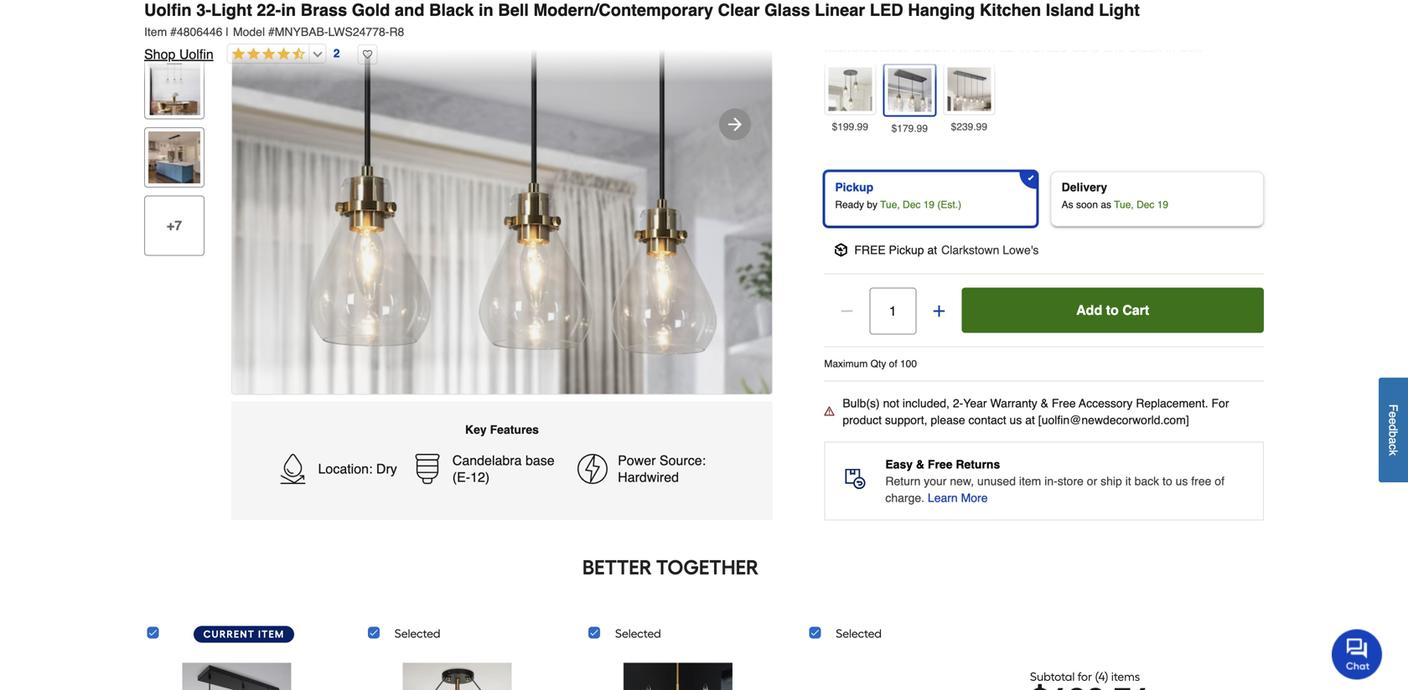 Task type: vqa. For each thing, say whether or not it's contained in the screenshot.
The in the the After researching home gym mirrors I quickly realized how expensive they can be, this one is simple, clean with no beveled edges and it feels durable (time will tell). The the glass doesn't scratch easily and the reflection isn't warped in any way.   One recommendation, spend the extra money for the silver mirror clips, they're strong and look a lot better than those cheap plastic ones completely elevates the look.  One downside, when I picked up the mirror it was only covered by a thin piece of cardboard on one side, the back being exposed. I wasn't driving very far and have a big enough trunk but do recommend getting something soft to lay this on for transport.
no



Task type: describe. For each thing, give the bounding box(es) containing it.
gold for light
[[352, 0, 390, 20]]

f e e d b a c k button
[[1379, 378, 1408, 483]]

qty
[[871, 358, 886, 370]]

better together
[[582, 555, 759, 580]]

bulb(s)
[[843, 397, 880, 410]]

manufacturer color/finish : 22-in brass gold and black in bell
[[824, 39, 1202, 55]]

key features
[[465, 423, 539, 437]]

uolfin 2-light 12.5-in modern black and gold seeded glass drum shape led semi-flush mount light image
[[403, 657, 512, 691]]

usage rating dry element
[[269, 452, 404, 487]]

learn more link
[[928, 490, 988, 506]]

source:
[[660, 453, 706, 469]]

shop uolfin
[[144, 47, 213, 62]]

option group containing pickup
[[817, 165, 1271, 233]]

1 x from the left
[[976, 2, 982, 15]]

1 vertical spatial uolfin
[[179, 47, 213, 62]]

free inside easy & free returns return your new, unused item in-store or ship it back to us free of charge.
[[928, 458, 953, 471]]

+7
[[167, 218, 182, 234]]

and for :
[[1103, 39, 1125, 55]]

6.5-
[[1039, 2, 1059, 15]]

add to cart
[[1076, 302, 1149, 318]]

base
[[525, 453, 555, 469]]

mnybab-
[[275, 25, 328, 39]]

maximum
[[824, 358, 868, 370]]

overall measures 22-in w x 4.5-in d x 6.5-in h; canopy: 20-in w x 1-in h
[[838, 2, 1215, 15]]

features
[[490, 423, 539, 437]]

subtotal for ( 4 ) items
[[1030, 670, 1140, 684]]

f e e d b a c k
[[1387, 404, 1400, 456]]

d
[[1018, 2, 1027, 15]]

2 e from the top
[[1387, 418, 1400, 425]]

contact
[[968, 413, 1006, 427]]

4806446
[[177, 25, 222, 39]]

as
[[1062, 199, 1073, 211]]

dec inside delivery as soon as tue, dec 19
[[1137, 199, 1154, 211]]

uolfin 6-light farmhouse classic distressed gold with candlestick modern/contemporary led dry rated chandelier image
[[623, 657, 732, 691]]

us inside bulb(s) not included, 2-year warranty & free accessory replacement. for product support, please contact us at [uolfin@newdecorworld.com]
[[1010, 413, 1022, 427]]

$179.99
[[891, 123, 928, 134]]

light bulb base type candelabra base (e-12) element
[[404, 452, 569, 487]]

$239.99
[[951, 121, 987, 133]]

100
[[900, 358, 917, 370]]

and for light
[[395, 0, 424, 20]]

2 w from the left
[[1160, 2, 1171, 15]]

Stepper number input field with increment and decrement buttons number field
[[869, 288, 916, 335]]

soon
[[1076, 199, 1098, 211]]

lws24778-
[[328, 25, 389, 39]]

hanging
[[908, 0, 975, 20]]

[uolfin@newdecorworld.com]
[[1038, 413, 1189, 427]]

location: dry
[[318, 462, 397, 477]]

(e-
[[452, 470, 470, 486]]

plus image
[[931, 303, 947, 320]]

gold for :
[[1071, 39, 1099, 55]]

pickup image
[[834, 243, 848, 257]]

$199.99
[[832, 121, 868, 133]]

delivery
[[1062, 180, 1107, 194]]

free
[[854, 243, 886, 257]]

uolfin  #mnybab-lws24778-r8 - thumbnail4 image
[[148, 132, 200, 184]]

current
[[203, 628, 255, 641]]

30-in brass gold and black in bell image
[[947, 67, 991, 111]]

of inside easy & free returns return your new, unused item in-store or ship it back to us free of charge.
[[1215, 475, 1224, 488]]

cart
[[1122, 302, 1149, 318]]

20-
[[1131, 2, 1148, 15]]

hardwired
[[618, 470, 679, 486]]

to inside easy & free returns return your new, unused item in-store or ship it back to us free of charge.
[[1163, 475, 1172, 488]]

r8
[[389, 25, 404, 39]]

easy
[[885, 458, 913, 471]]

bell for :
[[1180, 39, 1202, 55]]

k
[[1387, 450, 1400, 456]]

+7 button
[[144, 196, 205, 256]]

returns
[[956, 458, 1000, 471]]

uolfin  #mnybab-lws24778-r8 image
[[232, 0, 772, 394]]

free
[[1191, 475, 1211, 488]]

kitchen
[[980, 0, 1041, 20]]

power
[[618, 453, 656, 469]]

bell for light
[[498, 0, 529, 20]]

4
[[1098, 670, 1105, 684]]

power source hardwired element
[[569, 452, 735, 487]]

easy & free returns return your new, unused item in-store or ship it back to us free of charge.
[[885, 458, 1224, 505]]

clear
[[718, 0, 760, 20]]

0 vertical spatial of
[[889, 358, 897, 370]]

lowe's
[[1003, 243, 1039, 257]]

warranty
[[990, 397, 1037, 410]]

4.5-
[[986, 2, 1006, 15]]

c
[[1387, 444, 1400, 450]]

year
[[963, 397, 987, 410]]

canopy:
[[1087, 2, 1128, 15]]

return
[[885, 475, 921, 488]]

heart outline image
[[357, 44, 378, 65]]

island
[[1046, 0, 1094, 20]]

add to cart button
[[962, 288, 1264, 333]]

learn
[[928, 491, 958, 505]]

your
[[924, 475, 947, 488]]

arrow right image
[[725, 115, 745, 135]]

& inside easy & free returns return your new, unused item in-store or ship it back to us free of charge.
[[916, 458, 924, 471]]

led
[[870, 0, 903, 20]]

3-
[[196, 0, 211, 20]]

not
[[883, 397, 899, 410]]

1 horizontal spatial 22-
[[933, 2, 950, 15]]

maximum qty of 100
[[824, 358, 917, 370]]

h
[[1207, 2, 1215, 15]]

pickup ready by tue, dec 19 (est.)
[[835, 180, 961, 211]]

19 inside delivery as soon as tue, dec 19
[[1157, 199, 1168, 211]]

us inside easy & free returns return your new, unused item in-store or ship it back to us free of charge.
[[1176, 475, 1188, 488]]

uolfin inside uolfin 3-light 22-in brass gold and black in bell modern/contemporary clear glass linear led hanging kitchen island light item # 4806446 | model # mnybab-lws24778-r8
[[144, 0, 192, 20]]

title image
[[148, 0, 200, 47]]

included,
[[903, 397, 950, 410]]

ready
[[835, 199, 864, 211]]

chat invite button image
[[1332, 629, 1383, 680]]

candelabra base (e-12)
[[452, 453, 555, 486]]

item number 4 8 0 6 4 4 6 and model number m n y b a b - l w s 2 4 7 7 8 - r 8 element
[[144, 23, 1264, 40]]

as
[[1101, 199, 1111, 211]]

ship
[[1101, 475, 1122, 488]]

items
[[1111, 670, 1140, 684]]

d
[[1387, 425, 1400, 431]]

at inside bulb(s) not included, 2-year warranty & free accessory replacement. for product support, please contact us at [uolfin@newdecorworld.com]
[[1025, 413, 1035, 427]]

accessory
[[1079, 397, 1133, 410]]

new,
[[950, 475, 974, 488]]



Task type: locate. For each thing, give the bounding box(es) containing it.
tue, right by
[[880, 199, 900, 211]]

manufacturer
[[824, 39, 909, 55]]

3 x from the left
[[1175, 2, 1181, 15]]

0 vertical spatial bell
[[498, 0, 529, 20]]

gold up lws24778-
[[352, 0, 390, 20]]

free
[[1052, 397, 1076, 410], [928, 458, 953, 471]]

gold down h;
[[1071, 39, 1099, 55]]

1 horizontal spatial 19
[[1157, 199, 1168, 211]]

a
[[1387, 438, 1400, 444]]

selected for "uolfin 6-light farmhouse classic distressed gold with candlestick modern/contemporary led dry rated chandelier" image
[[615, 627, 661, 641]]

1 horizontal spatial x
[[1030, 2, 1036, 15]]

uolfin 3-light 22-in brass gold and black in bell modern/contemporary clear glass linear led hanging kitchen island light item # 4806446 | model # mnybab-lws24778-r8
[[144, 0, 1140, 39]]

x left 1-
[[1175, 2, 1181, 15]]

of right free
[[1215, 475, 1224, 488]]

12)
[[470, 470, 490, 486]]

h;
[[1072, 2, 1083, 15]]

linear
[[815, 0, 865, 20]]

uolfin 3-light 22-in brass gold and black in bell modern/contemporary clear glass linear led hanging kitchen island light image
[[182, 657, 291, 691]]

1 horizontal spatial free
[[1052, 397, 1076, 410]]

free left accessory
[[1052, 397, 1076, 410]]

19 left (est.)
[[923, 199, 935, 211]]

0 horizontal spatial at
[[927, 243, 937, 257]]

1 vertical spatial at
[[1025, 413, 1035, 427]]

1-
[[1184, 2, 1194, 15]]

us left free
[[1176, 475, 1188, 488]]

& inside bulb(s) not included, 2-year warranty & free accessory replacement. for product support, please contact us at [uolfin@newdecorworld.com]
[[1041, 397, 1048, 410]]

clarkstown
[[941, 243, 999, 257]]

1 e from the top
[[1387, 412, 1400, 418]]

2 tue, from the left
[[1114, 199, 1134, 211]]

product
[[843, 413, 882, 427]]

22-
[[257, 0, 281, 20], [933, 2, 950, 15], [999, 39, 1019, 55]]

0 horizontal spatial brass
[[301, 0, 347, 20]]

at
[[927, 243, 937, 257], [1025, 413, 1035, 427]]

item
[[258, 628, 285, 641]]

measures
[[878, 2, 929, 15]]

1 selected from the left
[[395, 627, 440, 641]]

0 horizontal spatial 19
[[923, 199, 935, 211]]

free up your at the right
[[928, 458, 953, 471]]

1 tue, from the left
[[880, 199, 900, 211]]

0 horizontal spatial gold
[[352, 0, 390, 20]]

of
[[889, 358, 897, 370], [1215, 475, 1224, 488]]

1 horizontal spatial and
[[1103, 39, 1125, 55]]

w left 1-
[[1160, 2, 1171, 15]]

1 horizontal spatial selected
[[615, 627, 661, 641]]

22-in brass gold and black in bell image
[[888, 68, 931, 112]]

dec right as at the right top
[[1137, 199, 1154, 211]]

w left 4.5-
[[962, 2, 973, 15]]

1 horizontal spatial to
[[1163, 475, 1172, 488]]

e up the 'd'
[[1387, 412, 1400, 418]]

2-
[[953, 397, 963, 410]]

us down warranty
[[1010, 413, 1022, 427]]

0 vertical spatial at
[[927, 243, 937, 257]]

black for :
[[1129, 39, 1162, 55]]

1 horizontal spatial black
[[1129, 39, 1162, 55]]

brass inside uolfin 3-light 22-in brass gold and black in bell modern/contemporary clear glass linear led hanging kitchen island light item # 4806446 | model # mnybab-lws24778-r8
[[301, 0, 347, 20]]

gold inside uolfin 3-light 22-in brass gold and black in bell modern/contemporary clear glass linear led hanging kitchen island light item # 4806446 | model # mnybab-lws24778-r8
[[352, 0, 390, 20]]

1 horizontal spatial dec
[[1137, 199, 1154, 211]]

0 horizontal spatial pickup
[[835, 180, 874, 194]]

x
[[976, 2, 982, 15], [1030, 2, 1036, 15], [1175, 2, 1181, 15]]

gold
[[352, 0, 390, 20], [1071, 39, 1099, 55]]

brass
[[301, 0, 347, 20], [1033, 39, 1067, 55]]

1 horizontal spatial w
[[1160, 2, 1171, 15]]

1 vertical spatial &
[[916, 458, 924, 471]]

#
[[170, 25, 177, 39], [268, 25, 275, 39]]

)
[[1105, 670, 1108, 684]]

0 vertical spatial gold
[[352, 0, 390, 20]]

tue, right as at the right top
[[1114, 199, 1134, 211]]

0 vertical spatial brass
[[301, 0, 347, 20]]

shop
[[144, 47, 175, 62]]

0 vertical spatial free
[[1052, 397, 1076, 410]]

1 vertical spatial free
[[928, 458, 953, 471]]

b
[[1387, 431, 1400, 438]]

minus image
[[838, 303, 855, 320]]

pickup inside pickup ready by tue, dec 19 (est.)
[[835, 180, 874, 194]]

0 horizontal spatial and
[[395, 0, 424, 20]]

2 horizontal spatial x
[[1175, 2, 1181, 15]]

at left clarkstown
[[927, 243, 937, 257]]

learn more
[[928, 491, 988, 505]]

1 horizontal spatial at
[[1025, 413, 1035, 427]]

bulb(s) not included, 2-year warranty & free accessory replacement. for product support, please contact us at [uolfin@newdecorworld.com]
[[843, 397, 1229, 427]]

0 vertical spatial &
[[1041, 397, 1048, 410]]

2 horizontal spatial 22-
[[999, 39, 1019, 55]]

color/finish
[[913, 39, 991, 55]]

better
[[582, 555, 652, 580]]

# right item
[[170, 25, 177, 39]]

to right back
[[1163, 475, 1172, 488]]

22- for :
[[999, 39, 1019, 55]]

2 selected from the left
[[615, 627, 661, 641]]

bell
[[498, 0, 529, 20], [1180, 39, 1202, 55]]

1 vertical spatial of
[[1215, 475, 1224, 488]]

0 vertical spatial to
[[1106, 302, 1119, 318]]

warning image
[[824, 406, 834, 416]]

2 x from the left
[[1030, 2, 1036, 15]]

1 horizontal spatial pickup
[[889, 243, 924, 257]]

1 vertical spatial to
[[1163, 475, 1172, 488]]

0 vertical spatial pickup
[[835, 180, 874, 194]]

0 horizontal spatial tue,
[[880, 199, 900, 211]]

and down canopy:
[[1103, 39, 1125, 55]]

2 dec from the left
[[1137, 199, 1154, 211]]

0 horizontal spatial x
[[976, 2, 982, 15]]

store
[[1058, 475, 1084, 488]]

2 # from the left
[[268, 25, 275, 39]]

glass
[[764, 0, 810, 20]]

22- up model
[[257, 0, 281, 20]]

1 light from the left
[[211, 0, 252, 20]]

&
[[1041, 397, 1048, 410], [916, 458, 924, 471]]

to inside button
[[1106, 302, 1119, 318]]

1 horizontal spatial bell
[[1180, 39, 1202, 55]]

dec inside pickup ready by tue, dec 19 (est.)
[[903, 199, 921, 211]]

22- right measures
[[933, 2, 950, 15]]

1 horizontal spatial &
[[1041, 397, 1048, 410]]

1 vertical spatial black
[[1129, 39, 1162, 55]]

key
[[465, 423, 487, 437]]

or
[[1087, 475, 1097, 488]]

tue, inside pickup ready by tue, dec 19 (est.)
[[880, 199, 900, 211]]

0 vertical spatial uolfin
[[144, 0, 192, 20]]

back
[[1134, 475, 1159, 488]]

at down warranty
[[1025, 413, 1035, 427]]

0 horizontal spatial dec
[[903, 199, 921, 211]]

model
[[233, 25, 265, 39]]

# right model
[[268, 25, 275, 39]]

19 right as at the right top
[[1157, 199, 1168, 211]]

uolfin up item
[[144, 0, 192, 20]]

pickup right free
[[889, 243, 924, 257]]

subtotal
[[1030, 670, 1075, 684]]

more
[[961, 491, 988, 505]]

1 horizontal spatial brass
[[1033, 39, 1067, 55]]

free inside bulb(s) not included, 2-year warranty & free accessory replacement. for product support, please contact us at [uolfin@newdecorworld.com]
[[1052, 397, 1076, 410]]

22- for light
[[257, 0, 281, 20]]

support,
[[885, 413, 927, 427]]

better together heading
[[144, 554, 1197, 581]]

add
[[1076, 302, 1102, 318]]

1 vertical spatial gold
[[1071, 39, 1099, 55]]

1 vertical spatial brass
[[1033, 39, 1067, 55]]

brass down 6.5- on the right top of page
[[1033, 39, 1067, 55]]

2 light from the left
[[1099, 0, 1140, 20]]

option group
[[817, 165, 1271, 233]]

selected for uolfin 2-light 12.5-in modern black and gold seeded glass drum shape led semi-flush mount light image
[[395, 627, 440, 641]]

item
[[144, 25, 167, 39]]

2 horizontal spatial selected
[[836, 627, 882, 641]]

item
[[1019, 475, 1041, 488]]

19 inside pickup ready by tue, dec 19 (est.)
[[923, 199, 935, 211]]

1 horizontal spatial #
[[268, 25, 275, 39]]

light up the |
[[211, 0, 252, 20]]

1 horizontal spatial gold
[[1071, 39, 1099, 55]]

x right the d
[[1030, 2, 1036, 15]]

bell inside uolfin 3-light 22-in brass gold and black in bell modern/contemporary clear glass linear led hanging kitchen island light item # 4806446 | model # mnybab-lws24778-r8
[[498, 0, 529, 20]]

0 horizontal spatial black
[[429, 0, 474, 20]]

and inside uolfin 3-light 22-in brass gold and black in bell modern/contemporary clear glass linear led hanging kitchen island light item # 4806446 | model # mnybab-lws24778-r8
[[395, 0, 424, 20]]

0 horizontal spatial light
[[211, 0, 252, 20]]

x left 4.5-
[[976, 2, 982, 15]]

dec left (est.)
[[903, 199, 921, 211]]

and
[[395, 0, 424, 20], [1103, 39, 1125, 55]]

0 horizontal spatial bell
[[498, 0, 529, 20]]

for
[[1211, 397, 1229, 410]]

uolfin  #mnybab-lws24778-r8 - thumbnail3 image
[[148, 63, 200, 115]]

1 w from the left
[[962, 2, 973, 15]]

0 horizontal spatial selected
[[395, 627, 440, 641]]

& right warranty
[[1041, 397, 1048, 410]]

together
[[656, 555, 759, 580]]

black
[[429, 0, 474, 20], [1129, 39, 1162, 55]]

1 vertical spatial and
[[1103, 39, 1125, 55]]

and up r8
[[395, 0, 424, 20]]

|
[[226, 25, 229, 39]]

0 horizontal spatial w
[[962, 2, 973, 15]]

light right h;
[[1099, 0, 1140, 20]]

1 dec from the left
[[903, 199, 921, 211]]

4.5 stars image
[[228, 47, 306, 62]]

2
[[333, 47, 340, 60]]

tue, inside delivery as soon as tue, dec 19
[[1114, 199, 1134, 211]]

0 horizontal spatial to
[[1106, 302, 1119, 318]]

& right easy
[[916, 458, 924, 471]]

uolfin down "4806446"
[[179, 47, 213, 62]]

0 horizontal spatial free
[[928, 458, 953, 471]]

of right qty
[[889, 358, 897, 370]]

brass for light
[[301, 0, 347, 20]]

it
[[1125, 475, 1131, 488]]

black for light
[[429, 0, 474, 20]]

to right add
[[1106, 302, 1119, 318]]

w
[[962, 2, 973, 15], [1160, 2, 1171, 15]]

22- inside uolfin 3-light 22-in brass gold and black in bell modern/contemporary clear glass linear led hanging kitchen island light item # 4806446 | model # mnybab-lws24778-r8
[[257, 0, 281, 20]]

uolfin
[[144, 0, 192, 20], [179, 47, 213, 62]]

(
[[1095, 670, 1098, 684]]

0 horizontal spatial #
[[170, 25, 177, 39]]

(est.)
[[937, 199, 961, 211]]

pickup up the ready
[[835, 180, 874, 194]]

1 vertical spatial pickup
[[889, 243, 924, 257]]

0 vertical spatial us
[[1010, 413, 1022, 427]]

f
[[1387, 404, 1400, 412]]

1 # from the left
[[170, 25, 177, 39]]

0 vertical spatial and
[[395, 0, 424, 20]]

1 19 from the left
[[923, 199, 935, 211]]

0 horizontal spatial &
[[916, 458, 924, 471]]

1 horizontal spatial light
[[1099, 0, 1140, 20]]

tue,
[[880, 199, 900, 211], [1114, 199, 1134, 211]]

by
[[867, 199, 878, 211]]

for
[[1078, 670, 1092, 684]]

0 horizontal spatial us
[[1010, 413, 1022, 427]]

light
[[211, 0, 252, 20], [1099, 0, 1140, 20]]

1 horizontal spatial of
[[1215, 475, 1224, 488]]

black and gold in cluster bell jar glass image
[[828, 67, 872, 111]]

1 vertical spatial bell
[[1180, 39, 1202, 55]]

please
[[931, 413, 965, 427]]

22- right :
[[999, 39, 1019, 55]]

black inside uolfin 3-light 22-in brass gold and black in bell modern/contemporary clear glass linear led hanging kitchen island light item # 4806446 | model # mnybab-lws24778-r8
[[429, 0, 474, 20]]

0 horizontal spatial 22-
[[257, 0, 281, 20]]

e up b at the right bottom of page
[[1387, 418, 1400, 425]]

brass up mnybab-
[[301, 0, 347, 20]]

0 horizontal spatial of
[[889, 358, 897, 370]]

1 vertical spatial us
[[1176, 475, 1188, 488]]

1 horizontal spatial us
[[1176, 475, 1188, 488]]

1 horizontal spatial tue,
[[1114, 199, 1134, 211]]

0 vertical spatial black
[[429, 0, 474, 20]]

brass for :
[[1033, 39, 1067, 55]]

2 19 from the left
[[1157, 199, 1168, 211]]

modern/contemporary
[[533, 0, 713, 20]]

3 selected from the left
[[836, 627, 882, 641]]



